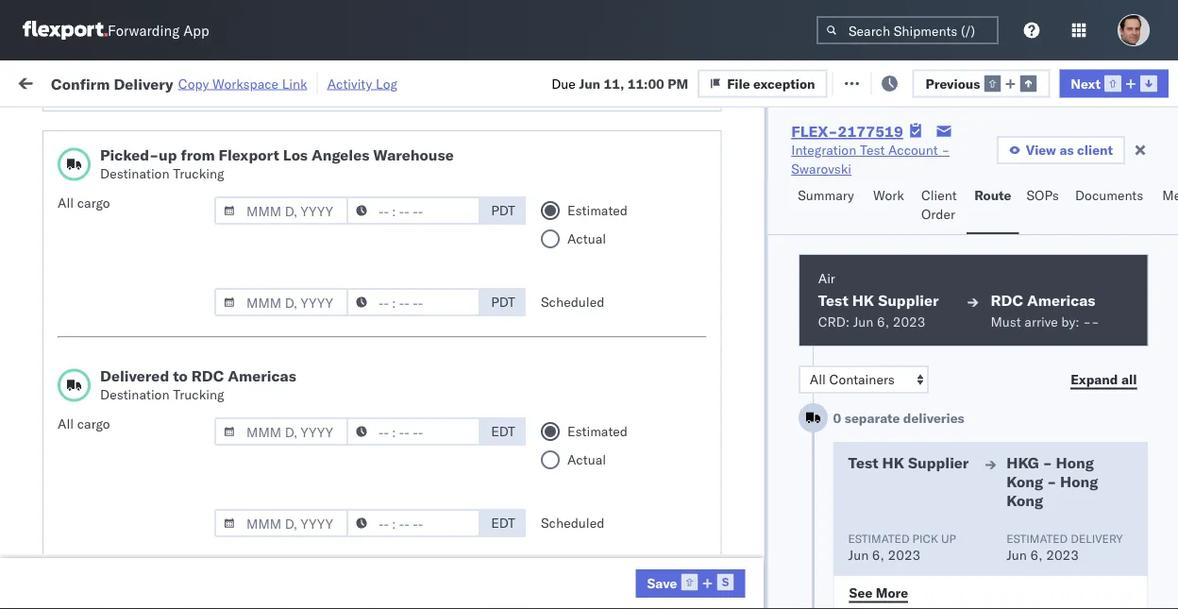 Task type: vqa. For each thing, say whether or not it's contained in the screenshot.
International inside the Confirm Pickup from O'Hare International Airport
yes



Task type: describe. For each thing, give the bounding box(es) containing it.
snoozed : no
[[391, 117, 458, 131]]

jul for 10:05 am pdt, jul 20, 2023
[[188, 189, 206, 206]]

snoozed
[[391, 117, 434, 131]]

los inside picked-up from flexport los angeles warehouse destination trucking
[[283, 145, 308, 164]]

flex-2177389
[[828, 439, 926, 455]]

3 ocean from the top
[[364, 439, 402, 455]]

all
[[1121, 371, 1137, 387]]

more
[[876, 584, 908, 601]]

delivery for second schedule delivery appointment button
[[103, 479, 151, 496]]

forwarding app link
[[23, 21, 209, 40]]

edt for 2nd mmm d, yyyy text field from the top
[[491, 515, 516, 531]]

1 vertical spatial supplier
[[908, 453, 969, 472]]

status
[[102, 117, 135, 131]]

2177389
[[869, 439, 926, 455]]

work inside 'button'
[[205, 73, 238, 90]]

cargo for delivered
[[77, 416, 110, 432]]

2 mmm d, yyyy text field from the top
[[214, 509, 348, 537]]

batch action
[[1073, 73, 1155, 90]]

appointment for first schedule delivery appointment link from the bottom of the page
[[155, 479, 232, 496]]

previous button
[[913, 69, 1050, 98]]

save button
[[636, 569, 745, 598]]

mbl/mawb numbe button
[[1062, 150, 1179, 169]]

11:59 pm pdt, oct 10, 2023
[[90, 439, 270, 455]]

jun left 11,
[[579, 75, 601, 91]]

swarovski up the 'summary'
[[792, 161, 852, 177]]

confirm for confirm pickup from los angeles, ca
[[43, 304, 92, 320]]

flex- up crd:
[[828, 272, 869, 289]]

mbl/mawb numbe
[[1072, 154, 1179, 169]]

mofu0618318
[[949, 189, 1045, 205]]

angeles inside schedule pickup from los angeles international airport
[[203, 221, 250, 237]]

1 horizontal spatial file
[[857, 73, 880, 90]]

picked-up from flexport los angeles warehouse destination trucking
[[100, 145, 454, 182]]

confirm for confirm arrival at cfs
[[43, 396, 92, 413]]

jul for 9:59 pm pdt, jul 2, 2023
[[179, 522, 196, 538]]

documents button
[[1068, 178, 1155, 234]]

activity log
[[327, 75, 398, 92]]

jun inside estimated pick up jun 6, 2023
[[848, 547, 869, 563]]

integration test account - karl lagerfeld
[[609, 480, 855, 497]]

warehouse
[[373, 145, 454, 164]]

- inside integration test account - swarovski link
[[942, 142, 950, 158]]

6, inside "estimated delivery jun 6, 2023"
[[1030, 547, 1043, 563]]

copy workspace link button
[[178, 75, 308, 92]]

test inside integration test account - swarovski link
[[860, 142, 885, 158]]

hkg
[[1007, 453, 1039, 472]]

1 horizontal spatial americas
[[1027, 291, 1096, 310]]

los for angeles
[[178, 221, 199, 237]]

must arrive by: --
[[991, 314, 1099, 330]]

pdt, for 11:59 pm pdt, jul 2, 2023
[[154, 314, 184, 331]]

container
[[949, 147, 1000, 161]]

pdt, for 11:59 pm pdt, oct 10, 2023
[[154, 439, 184, 455]]

crd:
[[818, 314, 850, 330]]

flex-2221222
[[828, 522, 926, 538]]

to
[[173, 366, 188, 385]]

clearance
[[146, 262, 207, 279]]

7 resize handle column header from the left
[[917, 146, 940, 609]]

hong up delivery at the bottom right of the page
[[1060, 472, 1098, 491]]

international inside confirm pickup from o'hare international airport
[[43, 530, 120, 547]]

2, for 11:59 pm pdt, jul 2, 2023
[[208, 314, 220, 331]]

integration test account - swarovski link
[[792, 141, 997, 178]]

2 schedule delivery appointment link from the top
[[43, 478, 232, 497]]

customs
[[90, 262, 143, 279]]

all cargo for delivered
[[58, 416, 110, 432]]

1 horizontal spatial file exception
[[857, 73, 945, 90]]

1 flex-2310512 from the top
[[828, 272, 926, 289]]

760 at risk
[[347, 73, 412, 90]]

1 2310512 from the top
[[869, 272, 926, 289]]

batch action button
[[1044, 68, 1168, 96]]

arrive
[[1025, 314, 1058, 330]]

pm for 9:59 pm pdt, jul 2, 2023
[[122, 522, 142, 538]]

Search Work text field
[[544, 68, 750, 96]]

flexport
[[219, 145, 279, 164]]

route
[[975, 187, 1012, 204]]

view as client button
[[997, 136, 1126, 164]]

cargo for picked-
[[77, 195, 110, 211]]

flex- down flex id button at the top of the page
[[828, 189, 869, 206]]

schedule pickup from los angeles international airport link
[[43, 220, 268, 257]]

as
[[1060, 142, 1074, 158]]

aug for 16,
[[179, 397, 204, 414]]

-- : -- -- text field
[[347, 196, 481, 225]]

11:59 for 11:59 pm pdt, jul 2, 2023
[[90, 314, 127, 331]]

jun inside "estimated delivery jun 6, 2023"
[[1007, 547, 1027, 563]]

0 horizontal spatial exception
[[754, 75, 815, 91]]

deadline button
[[80, 150, 269, 169]]

2 kong from the top
[[1007, 491, 1043, 510]]

0 horizontal spatial file
[[727, 75, 750, 91]]

destination inside picked-up from flexport los angeles warehouse destination trucking
[[100, 165, 170, 182]]

progress
[[295, 117, 342, 131]]

swarovski up crd:
[[771, 272, 831, 289]]

rdc americas
[[991, 291, 1096, 310]]

status : ready for work, blocked, in progress
[[102, 117, 342, 131]]

10:05
[[90, 189, 127, 206]]

2 -- : -- -- text field from the top
[[347, 417, 481, 446]]

flex- down crd:
[[828, 356, 869, 372]]

from for angeles,
[[139, 304, 167, 320]]

1 kong from the top
[[1007, 472, 1043, 491]]

view
[[1026, 142, 1057, 158]]

separate
[[845, 410, 900, 426]]

205 on track
[[434, 73, 511, 90]]

flex- up flex-2006088
[[828, 314, 869, 331]]

swarovski down karl
[[771, 522, 831, 538]]

2 integration test account - on ag from the left
[[609, 314, 812, 331]]

pdt, for 9:00 pm pdt, aug 16, 2023
[[146, 397, 176, 414]]

my work
[[19, 68, 103, 94]]

expand
[[1071, 371, 1118, 387]]

205
[[434, 73, 458, 90]]

for
[[180, 117, 195, 131]]

schedule pickup from los angeles international airport button
[[43, 220, 268, 259]]

pm for 11:59 pm pdt, jul 2, 2023
[[130, 314, 151, 331]]

ocean lcl
[[364, 314, 429, 331]]

2 mmm d, yyyy text field from the top
[[214, 288, 348, 316]]

view as client
[[1026, 142, 1113, 158]]

am for 10:05
[[130, 189, 152, 206]]

6 resize handle column header from the left
[[766, 146, 789, 609]]

no
[[443, 117, 458, 131]]

batch
[[1073, 73, 1111, 90]]

1 fcl from the top
[[406, 189, 430, 206]]

due
[[552, 75, 576, 91]]

2 ocean fcl from the top
[[364, 439, 430, 455]]

2 2310512 from the top
[[869, 397, 926, 414]]

expand all
[[1071, 371, 1137, 387]]

schedule delivery appointment for first schedule delivery appointment link from the bottom of the page
[[43, 479, 232, 496]]

upload customs clearance documents
[[43, 262, 207, 297]]

schedule pickup from los angeles international airport
[[43, 221, 250, 256]]

Search Shipments (/) text field
[[817, 16, 999, 44]]

5 resize handle column header from the left
[[577, 146, 600, 609]]

all for picked-
[[58, 195, 74, 211]]

9:00 pm pdt, aug 16, 2023
[[90, 397, 264, 414]]

blocked,
[[231, 117, 278, 131]]

0
[[833, 410, 841, 426]]

confirm delivery copy workspace link
[[51, 74, 308, 93]]

edt for second mmm d, yyyy text field from the bottom of the page
[[491, 423, 516, 440]]

tclu6423271
[[949, 480, 1039, 496]]

confirm arrival at cfs button
[[43, 395, 177, 416]]

documents inside upload customs clearance documents
[[43, 281, 112, 297]]

1 schedule delivery appointment button from the top
[[43, 187, 232, 208]]

scheduled for delivered to rdc americas
[[541, 515, 605, 531]]

3 resize handle column header from the left
[[331, 146, 354, 609]]

on
[[462, 73, 477, 90]]

0 vertical spatial hk
[[852, 291, 874, 310]]

2 flex-2310512 from the top
[[828, 397, 926, 414]]

filtered
[[19, 116, 65, 132]]

sops
[[1027, 187, 1059, 204]]

me
[[1163, 187, 1179, 204]]

los for angeles,
[[170, 304, 192, 320]]

international inside schedule pickup from los angeles international airport
[[43, 239, 120, 256]]

my
[[19, 68, 49, 94]]

integration inside integration test account - swarovski link
[[792, 142, 857, 158]]

track
[[480, 73, 511, 90]]

confirm pickup from o'hare international airport
[[43, 511, 212, 547]]

2006088
[[869, 356, 926, 372]]

link
[[282, 75, 308, 92]]

flex- down lagerfeld
[[828, 522, 869, 538]]

swarovski down flex
[[771, 189, 831, 206]]

work inside button
[[874, 187, 905, 204]]

1 horizontal spatial by:
[[1061, 314, 1080, 330]]

unknown
[[90, 356, 149, 372]]

from for los
[[181, 145, 215, 164]]

1 horizontal spatial rdc
[[991, 291, 1023, 310]]

flex- up flex-2177389
[[828, 397, 869, 414]]

jun right crd:
[[853, 314, 874, 330]]

schedule pickup from long beach, california link
[[43, 427, 268, 465]]

2, for 9:59 pm pdt, jul 2, 2023
[[200, 522, 212, 538]]

2:00
[[90, 272, 118, 289]]

must
[[991, 314, 1021, 330]]

0 horizontal spatial by:
[[68, 116, 87, 132]]

delivered
[[100, 366, 169, 385]]

flex- up see at the right bottom
[[828, 563, 869, 580]]

11:00
[[628, 75, 665, 91]]

ca
[[43, 323, 61, 339]]

1 horizontal spatial exception
[[883, 73, 945, 90]]

flex id button
[[789, 150, 921, 169]]

pickup for airport
[[95, 511, 136, 528]]

estimated inside estimated pick up jun 6, 2023
[[848, 531, 909, 545]]

copy
[[178, 75, 209, 92]]

hong right hkg
[[1056, 453, 1094, 472]]

0 vertical spatial delivery
[[114, 74, 174, 93]]

8 resize handle column header from the left
[[1040, 146, 1062, 609]]

2023 for estimated pick up jun 6, 2023
[[888, 547, 921, 563]]



Task type: locate. For each thing, give the bounding box(es) containing it.
0 vertical spatial scheduled
[[541, 294, 605, 310]]

0 vertical spatial am
[[130, 189, 152, 206]]

confirm up ca
[[43, 304, 92, 320]]

2023 right 16,
[[231, 397, 264, 414]]

hk up 2132512
[[882, 453, 904, 472]]

appointment for second schedule delivery appointment link from the bottom
[[155, 188, 232, 205]]

schedule up upload
[[43, 221, 99, 237]]

up right the pick
[[941, 531, 956, 545]]

1 vertical spatial by:
[[1061, 314, 1080, 330]]

file exception up flex
[[727, 75, 815, 91]]

11:59 pm pdt, jul 2, 2023
[[90, 314, 256, 331]]

confirm for confirm pickup from o'hare international airport
[[43, 511, 92, 528]]

2023 right 20, in the top left of the page
[[233, 189, 265, 206]]

1 vertical spatial schedule delivery appointment button
[[43, 478, 232, 499]]

test
[[860, 142, 885, 158], [678, 189, 703, 206], [678, 272, 703, 289], [818, 291, 848, 310], [555, 314, 580, 331], [678, 314, 703, 331], [678, 397, 703, 414], [848, 453, 878, 472], [678, 480, 703, 497], [678, 522, 703, 538]]

hk up crd: jun 6, 2023
[[852, 291, 874, 310]]

los down 10:05 am pdt, jul 20, 2023
[[178, 221, 199, 237]]

0 vertical spatial all
[[58, 195, 74, 211]]

pickup inside "confirm pickup from los angeles, ca"
[[95, 304, 136, 320]]

1 vertical spatial edt
[[491, 515, 516, 531]]

0 vertical spatial ocean fcl
[[364, 189, 430, 206]]

0 horizontal spatial hk
[[852, 291, 874, 310]]

2 vertical spatial delivery
[[103, 479, 151, 496]]

1 vertical spatial international
[[43, 530, 120, 547]]

schedule down workitem
[[43, 188, 99, 205]]

2221222
[[869, 522, 926, 538]]

from for beach,
[[147, 428, 175, 445]]

container numbers button
[[940, 143, 1044, 177]]

0 vertical spatial documents
[[1076, 187, 1144, 204]]

flex- down 0
[[828, 439, 869, 455]]

flex-2310512 up crd: jun 6, 2023
[[828, 272, 926, 289]]

1 all cargo from the top
[[58, 195, 110, 211]]

2023 down the 2221222 on the bottom of page
[[888, 547, 921, 563]]

estimated pick up jun 6, 2023
[[848, 531, 956, 563]]

apple so storage (do not use)
[[486, 231, 690, 247], [486, 439, 690, 455], [486, 563, 690, 580], [609, 563, 812, 580]]

5 schedule from the top
[[43, 479, 99, 496]]

flex-2177519
[[792, 122, 904, 141]]

1 11:59 from the top
[[90, 314, 127, 331]]

1 vertical spatial flex-2310512
[[828, 397, 926, 414]]

schedule delivery appointment link up confirm pickup from o'hare international airport on the left of the page
[[43, 478, 232, 497]]

0 vertical spatial ocean
[[364, 189, 402, 206]]

1 vertical spatial ocean
[[364, 314, 402, 331]]

destination down picked-
[[100, 165, 170, 182]]

supplier
[[878, 291, 939, 310], [908, 453, 969, 472]]

los inside schedule pickup from los angeles international airport
[[178, 221, 199, 237]]

0 vertical spatial actual
[[568, 230, 606, 247]]

0 horizontal spatial file exception
[[727, 75, 815, 91]]

1 vertical spatial jul
[[187, 314, 205, 331]]

schedule up california
[[43, 428, 99, 445]]

from left o'hare
[[139, 511, 167, 528]]

0 vertical spatial flex-2310512
[[828, 272, 926, 289]]

from down for
[[181, 145, 215, 164]]

pdt, for 10:05 am pdt, jul 20, 2023
[[155, 189, 185, 206]]

airport inside confirm pickup from o'hare international airport
[[123, 530, 165, 547]]

at left risk
[[375, 73, 386, 90]]

1 : from the left
[[135, 117, 139, 131]]

supplier up the 2389690
[[878, 291, 939, 310]]

risk
[[390, 73, 412, 90]]

0 horizontal spatial on
[[648, 314, 668, 331]]

-- : -- -- text field
[[347, 288, 481, 316], [347, 417, 481, 446], [347, 509, 481, 537]]

appointment down deadline button
[[155, 188, 232, 205]]

2023 for 10:05 am pdt, jul 20, 2023
[[233, 189, 265, 206]]

1 cargo from the top
[[77, 195, 110, 211]]

pickup for international
[[103, 221, 143, 237]]

1 vertical spatial test hk supplier
[[848, 453, 969, 472]]

flex- up 'flex id'
[[792, 122, 838, 141]]

international down california
[[43, 530, 120, 547]]

schedule delivery appointment for second schedule delivery appointment link from the bottom
[[43, 188, 232, 205]]

pm for 9:00 pm pdt, aug 16, 2023
[[122, 397, 142, 414]]

2 vertical spatial los
[[170, 304, 192, 320]]

all up california
[[58, 416, 74, 432]]

flex-2006088
[[828, 356, 926, 372]]

deliveries
[[903, 410, 964, 426]]

-
[[942, 142, 950, 158], [759, 189, 768, 206], [1072, 189, 1080, 206], [1080, 189, 1088, 206], [609, 231, 617, 247], [617, 231, 626, 247], [1072, 231, 1080, 247], [1080, 231, 1088, 247], [759, 272, 768, 289], [1083, 314, 1091, 330], [1091, 314, 1099, 330], [637, 314, 645, 331], [759, 314, 768, 331], [1072, 314, 1080, 331], [1080, 314, 1088, 331], [759, 397, 768, 414], [609, 439, 617, 455], [617, 439, 626, 455], [1072, 439, 1080, 455], [1080, 439, 1088, 455], [1043, 453, 1052, 472], [1047, 472, 1056, 491], [759, 480, 768, 497], [1072, 480, 1080, 497], [1080, 480, 1088, 497], [759, 522, 768, 538], [1072, 522, 1080, 538], [1080, 522, 1088, 538], [1072, 563, 1080, 580], [1080, 563, 1088, 580]]

flex-2310512 down flex-2006088
[[828, 397, 926, 414]]

1 vertical spatial hk
[[882, 453, 904, 472]]

1 vertical spatial mmm d, yyyy text field
[[214, 509, 348, 537]]

actual for picked-up from flexport los angeles warehouse
[[568, 230, 606, 247]]

1 schedule delivery appointment from the top
[[43, 188, 232, 205]]

from inside "confirm pickup from los angeles, ca"
[[139, 304, 167, 320]]

2 ag from the left
[[794, 314, 812, 331]]

6, up flex-2006088
[[877, 314, 889, 330]]

2023 for 9:59 pm pdt, jul 2, 2023
[[215, 522, 248, 538]]

trucking down to
[[173, 386, 224, 403]]

0 horizontal spatial work
[[205, 73, 238, 90]]

0 vertical spatial supplier
[[878, 291, 939, 310]]

actual
[[568, 230, 606, 247], [568, 451, 606, 468]]

pdt,
[[155, 189, 185, 206], [147, 272, 177, 289], [154, 314, 184, 331], [146, 397, 176, 414], [154, 439, 184, 455], [146, 522, 176, 538]]

activity
[[327, 75, 372, 92]]

confirm arrival at cfs
[[43, 396, 177, 413]]

0 vertical spatial all cargo
[[58, 195, 110, 211]]

pdt, for 9:59 pm pdt, jul 2, 2023
[[146, 522, 176, 538]]

2023 right 10,
[[237, 439, 270, 455]]

confirm
[[51, 74, 110, 93], [43, 304, 92, 320], [43, 396, 92, 413], [43, 511, 92, 528]]

confirm inside confirm pickup from o'hare international airport
[[43, 511, 92, 528]]

schedule delivery appointment link down "workitem" button
[[43, 187, 232, 206]]

6, inside estimated pick up jun 6, 2023
[[872, 547, 884, 563]]

schedule for long
[[43, 428, 99, 445]]

0 vertical spatial 2310512
[[869, 272, 926, 289]]

beach,
[[211, 428, 252, 445]]

aug left 17,
[[180, 272, 205, 289]]

schedule delivery appointment button up confirm pickup from o'hare international airport on the left of the page
[[43, 478, 232, 499]]

1 edt from the top
[[491, 423, 516, 440]]

los inside "confirm pickup from los angeles, ca"
[[170, 304, 192, 320]]

schedule inside schedule pickup from los angeles international airport
[[43, 221, 99, 237]]

1 vertical spatial fcl
[[406, 439, 430, 455]]

rdc up must at right
[[991, 291, 1023, 310]]

1 mmm d, yyyy text field from the top
[[214, 196, 348, 225]]

mode
[[364, 154, 393, 169]]

0 vertical spatial mmm d, yyyy text field
[[214, 417, 348, 446]]

1 horizontal spatial hk
[[882, 453, 904, 472]]

1 horizontal spatial up
[[941, 531, 956, 545]]

up inside picked-up from flexport los angeles warehouse destination trucking
[[159, 145, 177, 164]]

2 11:59 from the top
[[90, 439, 127, 455]]

from inside schedule pickup from long beach, california
[[147, 428, 175, 445]]

log
[[376, 75, 398, 92]]

0 vertical spatial appointment
[[155, 188, 232, 205]]

next
[[1071, 75, 1101, 91]]

4 schedule from the top
[[43, 428, 99, 445]]

2310512 up the 2389690
[[869, 272, 926, 289]]

pm for 11:59 pm pdt, oct 10, 2023
[[130, 439, 151, 455]]

1 ag from the left
[[671, 314, 690, 331]]

documents down mbl/mawb
[[1076, 187, 1144, 204]]

all for delivered
[[58, 416, 74, 432]]

work button
[[866, 178, 914, 234]]

1 vertical spatial pdt
[[491, 294, 516, 310]]

confirm left 'arrival'
[[43, 396, 92, 413]]

0 horizontal spatial up
[[159, 145, 177, 164]]

ocean
[[364, 189, 402, 206], [364, 314, 402, 331], [364, 439, 402, 455]]

0 vertical spatial schedule delivery appointment
[[43, 188, 232, 205]]

2 actual from the top
[[568, 451, 606, 468]]

flex-2006088 button
[[798, 351, 930, 377], [798, 351, 930, 377]]

0 vertical spatial schedule delivery appointment link
[[43, 187, 232, 206]]

trucking up 20, in the top left of the page
[[173, 165, 224, 182]]

snooze
[[297, 154, 335, 169]]

cargo
[[77, 195, 110, 211], [77, 416, 110, 432]]

delivery for 1st schedule delivery appointment button
[[103, 188, 151, 205]]

all cargo down deadline
[[58, 195, 110, 211]]

flexport. image
[[23, 21, 108, 40]]

flex- up flex-2221222
[[828, 480, 869, 497]]

all cargo for picked-
[[58, 195, 110, 211]]

from
[[181, 145, 215, 164], [147, 221, 175, 237], [139, 304, 167, 320], [147, 355, 175, 371], [147, 428, 175, 445], [139, 511, 167, 528]]

1 vertical spatial rdc
[[191, 366, 224, 385]]

scheduled for picked-up from flexport los angeles warehouse
[[541, 294, 605, 310]]

am for 2:00
[[122, 272, 143, 289]]

from inside picked-up from flexport los angeles warehouse destination trucking
[[181, 145, 215, 164]]

at inside button
[[137, 396, 149, 413]]

in
[[281, 117, 292, 131]]

am
[[130, 189, 152, 206], [122, 272, 143, 289]]

0 vertical spatial pdt
[[491, 202, 516, 219]]

jun down tclu6423271
[[1007, 547, 1027, 563]]

11:59 down 'confirm arrival at cfs' button
[[90, 439, 127, 455]]

supplier down deliveries
[[908, 453, 969, 472]]

2 edt from the top
[[491, 515, 516, 531]]

2260661
[[869, 189, 926, 206]]

1 ocean fcl from the top
[[364, 189, 430, 206]]

1 vertical spatial cargo
[[77, 416, 110, 432]]

2023 down delivery at the bottom right of the page
[[1046, 547, 1079, 563]]

2023 up 2006088
[[893, 314, 925, 330]]

angeles down the progress
[[312, 145, 370, 164]]

1 international from the top
[[43, 239, 120, 256]]

1 horizontal spatial on
[[771, 314, 791, 331]]

2023 for 11:59 pm pdt, jul 2, 2023
[[223, 314, 256, 331]]

cargo down the 9:00
[[77, 416, 110, 432]]

confirm down california
[[43, 511, 92, 528]]

am right the 10:05
[[130, 189, 152, 206]]

0 horizontal spatial americas
[[228, 366, 296, 385]]

schedule down california
[[43, 479, 99, 496]]

2,
[[208, 314, 220, 331], [200, 522, 212, 538]]

1 vertical spatial schedule delivery appointment link
[[43, 478, 232, 497]]

schedule inside schedule pickup from long beach, california
[[43, 428, 99, 445]]

3 -- : -- -- text field from the top
[[347, 509, 481, 537]]

10:05 am pdt, jul 20, 2023
[[90, 189, 265, 206]]

exception down search shipments (/) text field
[[883, 73, 945, 90]]

1 actual from the top
[[568, 230, 606, 247]]

0 vertical spatial -- : -- -- text field
[[347, 288, 481, 316]]

client
[[1078, 142, 1113, 158]]

1 destination from the top
[[100, 165, 170, 182]]

2 vertical spatial -- : -- -- text field
[[347, 509, 481, 537]]

confirm for confirm delivery copy workspace link
[[51, 74, 110, 93]]

documents
[[1076, 187, 1144, 204], [43, 281, 112, 297]]

1 -- : -- -- text field from the top
[[347, 288, 481, 316]]

appointment
[[155, 188, 232, 205], [155, 479, 232, 496]]

jul for 11:59 pm pdt, jul 2, 2023
[[187, 314, 205, 331]]

-- : -- -- text field for delivered to rdc americas
[[347, 509, 481, 537]]

confirm arrival at cfs link
[[43, 395, 177, 414]]

1 vertical spatial 11:59
[[90, 439, 127, 455]]

0 separate deliveries
[[833, 410, 964, 426]]

so
[[525, 231, 543, 247], [525, 439, 543, 455], [525, 563, 543, 580], [647, 563, 665, 580]]

schedule delivery appointment down "workitem" button
[[43, 188, 232, 205]]

swarovski left 0
[[771, 397, 831, 414]]

swarovski
[[792, 161, 852, 177], [771, 189, 831, 206], [771, 272, 831, 289], [771, 397, 831, 414], [771, 522, 831, 538]]

aug for 17,
[[180, 272, 205, 289]]

0 vertical spatial international
[[43, 239, 120, 256]]

confirm pickup from los angeles, ca link
[[43, 303, 268, 340]]

rdc right to
[[191, 366, 224, 385]]

9:59 pm pdt, jul 2, 2023
[[90, 522, 248, 538]]

airport right the 9:59
[[123, 530, 165, 547]]

0 vertical spatial mmm d, yyyy text field
[[214, 196, 348, 225]]

account inside integration test account - swarovski link
[[889, 142, 938, 158]]

confirm inside "confirm pickup from los angeles, ca"
[[43, 304, 92, 320]]

jun down flex-2221222
[[848, 547, 869, 563]]

1 vertical spatial americas
[[228, 366, 296, 385]]

summary
[[798, 187, 855, 204]]

filtered by:
[[19, 116, 87, 132]]

2 vertical spatial ocean
[[364, 439, 402, 455]]

all left the 10:05
[[58, 195, 74, 211]]

numbers
[[949, 162, 996, 176]]

flex-2329631 button
[[798, 226, 930, 253], [798, 226, 930, 253]]

2 pdt from the top
[[491, 294, 516, 310]]

1 vertical spatial scheduled
[[541, 515, 605, 531]]

upload customs clearance documents button
[[43, 261, 268, 301]]

: left no
[[434, 117, 438, 131]]

0 vertical spatial airport
[[123, 239, 165, 256]]

aug left 16,
[[179, 397, 204, 414]]

2 cargo from the top
[[77, 416, 110, 432]]

1 vertical spatial -- : -- -- text field
[[347, 417, 481, 446]]

1 vertical spatial am
[[122, 272, 143, 289]]

workspace
[[212, 75, 279, 92]]

import work
[[159, 73, 238, 90]]

0 vertical spatial americas
[[1027, 291, 1096, 310]]

1 vertical spatial los
[[178, 221, 199, 237]]

by: right arrive
[[1061, 314, 1080, 330]]

americas inside delivered to rdc americas destination trucking
[[228, 366, 296, 385]]

estimated inside "estimated delivery jun 6, 2023"
[[1007, 531, 1068, 545]]

from for international
[[139, 511, 167, 528]]

pdt, for 2:00 am pdt, aug 17, 2023
[[147, 272, 177, 289]]

2 schedule delivery appointment from the top
[[43, 479, 232, 496]]

flex-2342352
[[828, 563, 926, 580]]

1 vertical spatial mmm d, yyyy text field
[[214, 288, 348, 316]]

file right the 11:00
[[727, 75, 750, 91]]

0 vertical spatial jul
[[188, 189, 206, 206]]

6, down flex-2221222
[[872, 547, 884, 563]]

1 vertical spatial actual
[[568, 451, 606, 468]]

pickup inside confirm pickup from o'hare international airport
[[95, 511, 136, 528]]

2023 right o'hare
[[215, 522, 248, 538]]

pickup for california
[[103, 428, 143, 445]]

exception up the flex-2177519 link
[[754, 75, 815, 91]]

container numbers
[[949, 147, 1000, 176]]

cargo down deadline
[[77, 195, 110, 211]]

1 vertical spatial trucking
[[173, 386, 224, 403]]

action
[[1114, 73, 1155, 90]]

17,
[[208, 272, 229, 289]]

2 schedule from the top
[[43, 221, 99, 237]]

1 all from the top
[[58, 195, 74, 211]]

1 appointment from the top
[[155, 188, 232, 205]]

2023 for 2:00 am pdt, aug 17, 2023
[[232, 272, 265, 289]]

1 vertical spatial 2310512
[[869, 397, 926, 414]]

0 vertical spatial cargo
[[77, 195, 110, 211]]

2 schedule delivery appointment button from the top
[[43, 478, 232, 499]]

flex-2389690
[[828, 314, 926, 331]]

2 vertical spatial jul
[[179, 522, 196, 538]]

o'hare
[[170, 511, 212, 528]]

1 vertical spatial delivery
[[103, 188, 151, 205]]

2 international from the top
[[43, 530, 120, 547]]

mmm d, yyyy text field right o'hare
[[214, 509, 348, 537]]

mbl/mawb
[[1072, 154, 1140, 169]]

1 vertical spatial schedule delivery appointment
[[43, 479, 232, 496]]

1 vertical spatial work
[[874, 187, 905, 204]]

2 airport from the top
[[123, 530, 165, 547]]

delivery up confirm pickup from o'hare international airport on the left of the page
[[103, 479, 151, 496]]

actual for delivered to rdc americas
[[568, 451, 606, 468]]

0 horizontal spatial :
[[135, 117, 139, 131]]

1 horizontal spatial documents
[[1076, 187, 1144, 204]]

1 horizontal spatial at
[[375, 73, 386, 90]]

1 on from the left
[[648, 314, 668, 331]]

-- : -- -- text field for picked-up from flexport los angeles warehouse
[[347, 288, 481, 316]]

international up upload
[[43, 239, 120, 256]]

0 vertical spatial aug
[[180, 272, 205, 289]]

from down 10:05 am pdt, jul 20, 2023
[[147, 221, 175, 237]]

message
[[253, 73, 306, 90]]

app
[[183, 21, 209, 39]]

0 vertical spatial by:
[[68, 116, 87, 132]]

angeles inside picked-up from flexport los angeles warehouse destination trucking
[[312, 145, 370, 164]]

0 vertical spatial test hk supplier
[[818, 291, 939, 310]]

2 resize handle column header from the left
[[270, 146, 293, 609]]

1 horizontal spatial :
[[434, 117, 438, 131]]

1 mmm d, yyyy text field from the top
[[214, 417, 348, 446]]

pickup inside schedule pickup from los angeles international airport
[[103, 221, 143, 237]]

delivery down deadline
[[103, 188, 151, 205]]

by: right filtered
[[68, 116, 87, 132]]

0 horizontal spatial ag
[[671, 314, 690, 331]]

1 horizontal spatial work
[[874, 187, 905, 204]]

2023 for 9:00 pm pdt, aug 16, 2023
[[231, 397, 264, 414]]

1 airport from the top
[[123, 239, 165, 256]]

flex-2177389 button
[[798, 434, 930, 460], [798, 434, 930, 460]]

california
[[43, 447, 102, 464]]

: left ready
[[135, 117, 139, 131]]

0 vertical spatial schedule delivery appointment button
[[43, 187, 232, 208]]

1 scheduled from the top
[[541, 294, 605, 310]]

2 scheduled from the top
[[541, 515, 605, 531]]

test hk supplier up flex-2389690
[[818, 291, 939, 310]]

2 all cargo from the top
[[58, 416, 110, 432]]

pickup for ca
[[95, 304, 136, 320]]

work
[[54, 68, 103, 94]]

1 vertical spatial angeles
[[203, 221, 250, 237]]

1 vertical spatial documents
[[43, 281, 112, 297]]

trucking inside delivered to rdc americas destination trucking
[[173, 386, 224, 403]]

1 vertical spatial 2,
[[200, 522, 212, 538]]

: for status
[[135, 117, 139, 131]]

schedule for phoenix
[[43, 355, 99, 371]]

0 vertical spatial angeles
[[312, 145, 370, 164]]

2 fcl from the top
[[406, 439, 430, 455]]

: for snoozed
[[434, 117, 438, 131]]

0 vertical spatial work
[[205, 73, 238, 90]]

up inside estimated pick up jun 6, 2023
[[941, 531, 956, 545]]

0 horizontal spatial angeles
[[203, 221, 250, 237]]

schedule pickup from long beach, california button
[[43, 427, 268, 467]]

1 trucking from the top
[[173, 165, 224, 182]]

2023 inside estimated pick up jun 6, 2023
[[888, 547, 921, 563]]

11:59 down 2:00
[[90, 314, 127, 331]]

from for angeles
[[147, 221, 175, 237]]

MMM D, YYYY text field
[[214, 196, 348, 225], [214, 288, 348, 316]]

16,
[[207, 397, 228, 414]]

1 vertical spatial ocean fcl
[[364, 439, 430, 455]]

2 : from the left
[[434, 117, 438, 131]]

resize handle column header
[[265, 146, 288, 609], [270, 146, 293, 609], [331, 146, 354, 609], [454, 146, 477, 609], [577, 146, 600, 609], [766, 146, 789, 609], [917, 146, 940, 609], [1040, 146, 1062, 609], [1145, 146, 1167, 609]]

aug
[[180, 272, 205, 289], [179, 397, 204, 414]]

1 vertical spatial all
[[58, 416, 74, 432]]

2 appointment from the top
[[155, 479, 232, 496]]

account
[[889, 142, 938, 158], [706, 189, 756, 206], [706, 272, 756, 289], [583, 314, 633, 331], [706, 314, 756, 331], [706, 397, 756, 414], [706, 480, 756, 497], [706, 522, 756, 538]]

los down the 2:00 am pdt, aug 17, 2023
[[170, 304, 192, 320]]

6, down hkg - hong kong - hong kong in the bottom right of the page
[[1030, 547, 1043, 563]]

1 pdt from the top
[[491, 202, 516, 219]]

flex- down the 'summary'
[[828, 231, 869, 247]]

(do
[[595, 231, 623, 247], [595, 439, 623, 455], [595, 563, 623, 580], [718, 563, 745, 580]]

1 ocean from the top
[[364, 189, 402, 206]]

2023 inside "estimated delivery jun 6, 2023"
[[1046, 547, 1079, 563]]

ready
[[144, 117, 177, 131]]

all cargo down the 9:00
[[58, 416, 110, 432]]

1 vertical spatial aug
[[179, 397, 204, 414]]

from down upload customs clearance documents button
[[139, 304, 167, 320]]

documents down upload
[[43, 281, 112, 297]]

airport inside schedule pickup from los angeles international airport
[[123, 239, 165, 256]]

1 horizontal spatial ag
[[794, 314, 812, 331]]

2310512 down 2006088
[[869, 397, 926, 414]]

deadline
[[90, 154, 135, 169]]

americas right phoenix
[[228, 366, 296, 385]]

0 horizontal spatial at
[[137, 396, 149, 413]]

from inside confirm pickup from o'hare international airport
[[139, 511, 167, 528]]

americas
[[1027, 291, 1096, 310], [228, 366, 296, 385]]

1 schedule from the top
[[43, 188, 99, 205]]

pickup inside schedule pickup from long beach, california
[[103, 428, 143, 445]]

flex-
[[792, 122, 838, 141], [828, 189, 869, 206], [828, 231, 869, 247], [828, 272, 869, 289], [828, 314, 869, 331], [828, 356, 869, 372], [828, 397, 869, 414], [828, 439, 869, 455], [828, 480, 869, 497], [828, 522, 869, 538], [828, 563, 869, 580]]

1 integration test account - on ag from the left
[[486, 314, 690, 331]]

2 destination from the top
[[100, 386, 170, 403]]

flex-2310512
[[828, 272, 926, 289], [828, 397, 926, 414]]

2023 for 11:59 pm pdt, oct 10, 2023
[[237, 439, 270, 455]]

from down confirm pickup from los angeles, ca button
[[147, 355, 175, 371]]

schedule delivery appointment down schedule pickup from long beach, california
[[43, 479, 232, 496]]

client order
[[922, 187, 957, 222]]

destination down delivered on the bottom left of the page
[[100, 386, 170, 403]]

jun
[[579, 75, 601, 91], [853, 314, 874, 330], [848, 547, 869, 563], [1007, 547, 1027, 563]]

forwarding
[[108, 21, 180, 39]]

2 trucking from the top
[[173, 386, 224, 403]]

9 resize handle column header from the left
[[1145, 146, 1167, 609]]

2 ocean from the top
[[364, 314, 402, 331]]

MMM D, YYYY text field
[[214, 417, 348, 446], [214, 509, 348, 537]]

1 resize handle column header from the left
[[265, 146, 288, 609]]

see more button
[[838, 579, 919, 607]]

file exception button
[[828, 68, 957, 96], [828, 68, 957, 96], [698, 69, 828, 98], [698, 69, 828, 98]]

0 vertical spatial destination
[[100, 165, 170, 182]]

pm
[[668, 75, 689, 91], [130, 314, 151, 331], [122, 397, 142, 414], [130, 439, 151, 455], [122, 522, 142, 538]]

am right 2:00
[[122, 272, 143, 289]]

0 vertical spatial los
[[283, 145, 308, 164]]

from left long
[[147, 428, 175, 445]]

rdc inside delivered to rdc americas destination trucking
[[191, 366, 224, 385]]

0 horizontal spatial rdc
[[191, 366, 224, 385]]

2 on from the left
[[771, 314, 791, 331]]

destination inside delivered to rdc americas destination trucking
[[100, 386, 170, 403]]

picked-
[[100, 145, 159, 164]]

los down in
[[283, 145, 308, 164]]

2329631
[[869, 231, 926, 247]]

schedule down ca
[[43, 355, 99, 371]]

trucking inside picked-up from flexport los angeles warehouse destination trucking
[[173, 165, 224, 182]]

airport up upload customs clearance documents link
[[123, 239, 165, 256]]

2 all from the top
[[58, 416, 74, 432]]

1 schedule delivery appointment link from the top
[[43, 187, 232, 206]]

1 vertical spatial up
[[941, 531, 956, 545]]

not
[[626, 231, 652, 247], [626, 439, 652, 455], [626, 563, 652, 580], [749, 563, 775, 580]]

3 schedule from the top
[[43, 355, 99, 371]]

from inside schedule pickup from los angeles international airport
[[147, 221, 175, 237]]

file
[[857, 73, 880, 90], [727, 75, 750, 91]]

work
[[205, 73, 238, 90], [874, 187, 905, 204]]

11:59 for 11:59 pm pdt, oct 10, 2023
[[90, 439, 127, 455]]

file exception down search shipments (/) text field
[[857, 73, 945, 90]]

schedule for los
[[43, 221, 99, 237]]

4 resize handle column header from the left
[[454, 146, 477, 609]]

delivery
[[114, 74, 174, 93], [103, 188, 151, 205], [103, 479, 151, 496]]

1 horizontal spatial angeles
[[312, 145, 370, 164]]

1 vertical spatial airport
[[123, 530, 165, 547]]

expand all button
[[1059, 365, 1148, 394]]

2342352
[[869, 563, 926, 580]]

phoenix
[[178, 355, 226, 371]]



